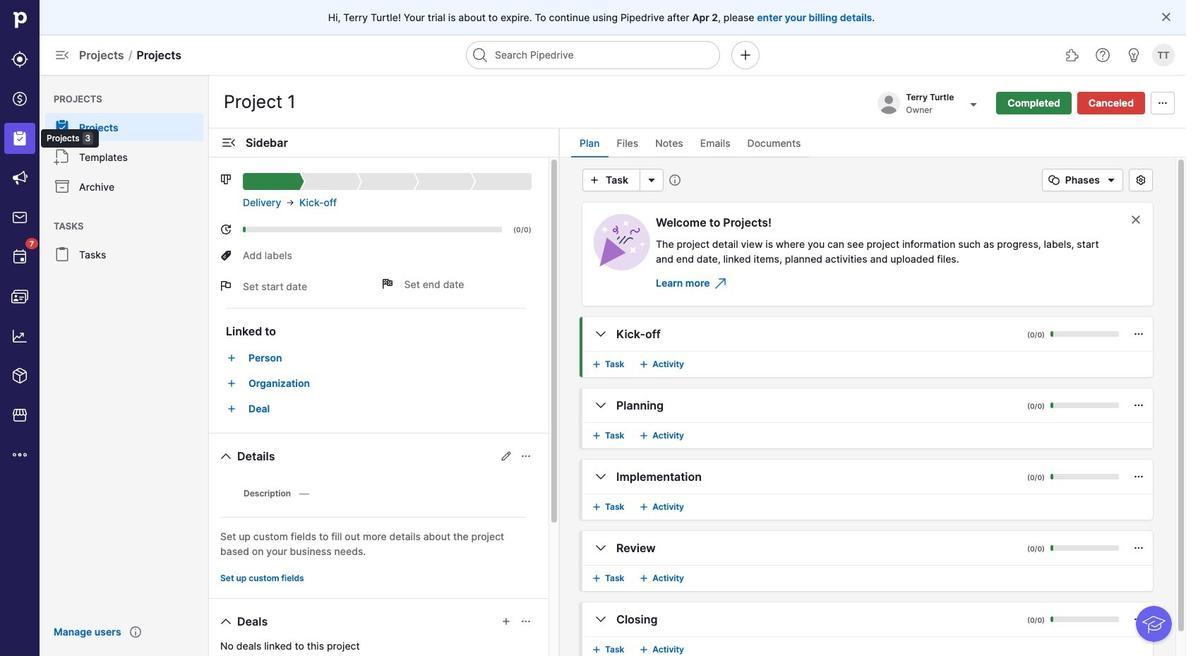 Task type: describe. For each thing, give the bounding box(es) containing it.
Project 1 text field
[[220, 87, 321, 115]]

contacts image
[[11, 288, 28, 305]]

sales inbox image
[[11, 209, 28, 226]]

knowledge center bot, also known as kc bot is an onboarding assistant that allows you to see the list of onboarding items in one place for quick and easy reference. this improves your in-app experience. image
[[1137, 606, 1172, 642]]

more options image
[[643, 174, 660, 186]]

marketplace image
[[11, 407, 28, 424]]

more image
[[11, 446, 28, 463]]

home image
[[9, 9, 30, 30]]

Search Pipedrive field
[[466, 41, 720, 69]]

1 color undefined image from the top
[[54, 119, 71, 136]]

products image
[[11, 367, 28, 384]]

leads image
[[11, 51, 28, 68]]

projects image
[[11, 130, 28, 147]]

quick add image
[[737, 47, 754, 64]]

animation image
[[594, 214, 650, 270]]



Task type: vqa. For each thing, say whether or not it's contained in the screenshot.
menu toggle image
yes



Task type: locate. For each thing, give the bounding box(es) containing it.
color primary image
[[1155, 97, 1172, 108], [1103, 172, 1120, 189], [1133, 174, 1150, 186], [220, 250, 232, 261], [382, 278, 393, 290], [220, 280, 232, 292], [593, 326, 610, 343], [593, 397, 610, 414], [1134, 400, 1145, 411], [218, 448, 234, 465], [521, 451, 532, 462], [593, 468, 610, 485], [593, 540, 610, 557], [218, 613, 234, 630], [501, 616, 512, 627], [521, 616, 532, 627]]

1 vertical spatial color undefined image
[[54, 178, 71, 195]]

0 vertical spatial info image
[[669, 174, 681, 186]]

2 color undefined image from the top
[[54, 178, 71, 195]]

menu toggle image
[[54, 47, 71, 64]]

color link image
[[591, 359, 602, 370], [639, 359, 650, 370], [226, 378, 237, 389], [226, 403, 237, 415], [591, 430, 602, 441], [639, 501, 650, 513], [639, 573, 650, 584]]

quick help image
[[1095, 47, 1112, 64]]

menu
[[0, 0, 99, 656], [40, 75, 209, 656]]

campaigns image
[[11, 170, 28, 186]]

transfer ownership image
[[966, 96, 983, 113]]

0 vertical spatial color undefined image
[[54, 119, 71, 136]]

menu item
[[40, 113, 209, 141], [0, 119, 40, 158]]

color undefined image right the campaigns icon
[[54, 178, 71, 195]]

color primary image
[[1161, 11, 1172, 23], [220, 134, 237, 151], [220, 174, 232, 185], [586, 174, 603, 186], [1046, 174, 1063, 186], [285, 197, 295, 208], [1128, 214, 1145, 225], [220, 224, 232, 235], [713, 275, 730, 292], [1134, 328, 1145, 340], [501, 451, 512, 462], [1134, 471, 1145, 482], [1134, 542, 1145, 554], [593, 611, 610, 628], [1134, 614, 1145, 625]]

1 vertical spatial info image
[[130, 626, 141, 638]]

sales assistant image
[[1126, 47, 1143, 64]]

info image
[[669, 174, 681, 186], [130, 626, 141, 638]]

color link image
[[226, 352, 237, 364], [639, 430, 650, 441], [591, 501, 602, 513], [591, 573, 602, 584], [591, 644, 602, 655], [639, 644, 650, 655]]

color undefined image
[[54, 119, 71, 136], [54, 178, 71, 195]]

deals image
[[11, 90, 28, 107]]

0 horizontal spatial info image
[[130, 626, 141, 638]]

color undefined image
[[54, 148, 71, 165], [54, 246, 71, 263], [11, 249, 28, 266]]

insights image
[[11, 328, 28, 345]]

color undefined image right projects image
[[54, 119, 71, 136]]

1 horizontal spatial info image
[[669, 174, 681, 186]]



